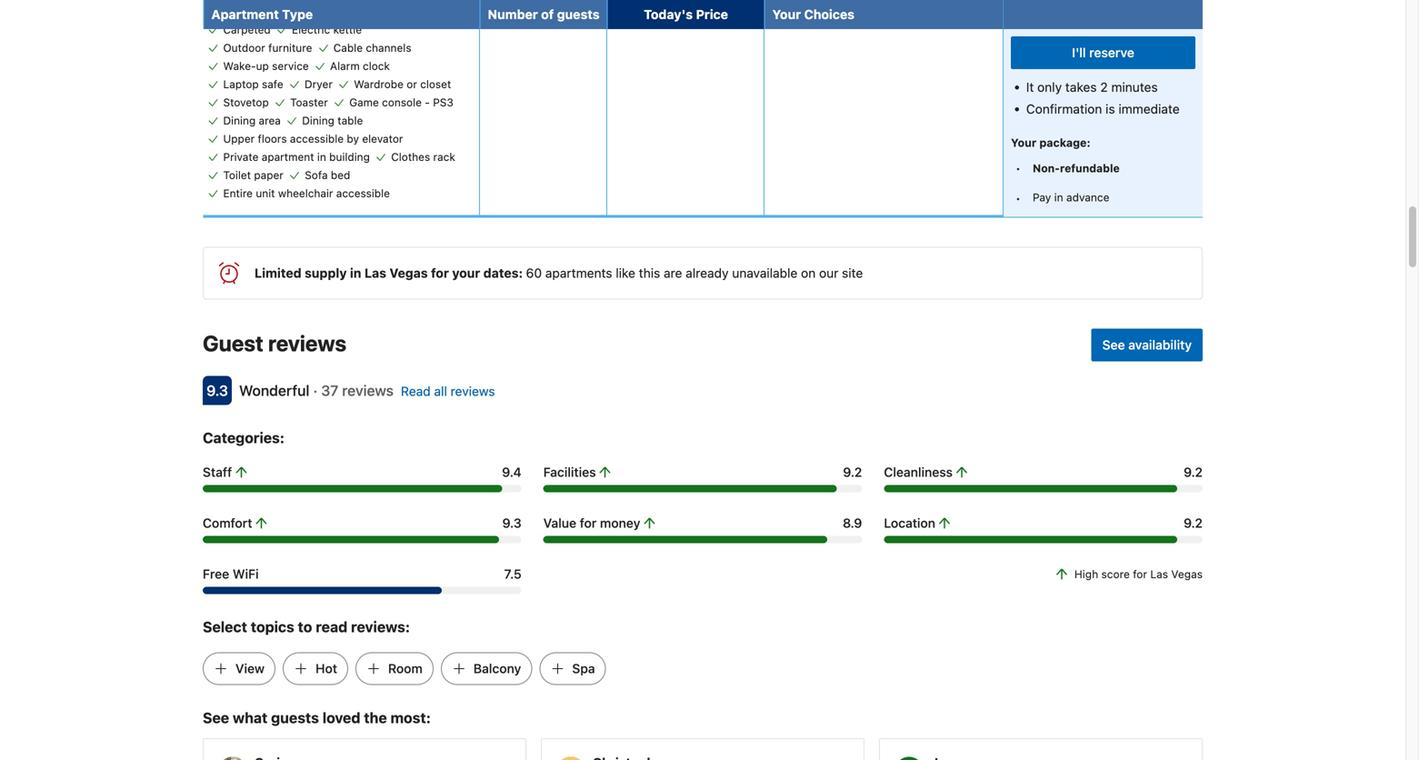 Task type: vqa. For each thing, say whether or not it's contained in the screenshot.
up to the top
yes



Task type: locate. For each thing, give the bounding box(es) containing it.
-
[[425, 96, 430, 109]]

reviews right all
[[451, 384, 495, 399]]

in right supply
[[350, 265, 361, 280]]

alarm
[[330, 59, 360, 72]]

1 horizontal spatial your
[[1011, 136, 1037, 149]]

cable channels
[[334, 41, 412, 54]]

0 horizontal spatial see
[[203, 709, 229, 726]]

refundable
[[1060, 162, 1120, 174]]

1 dining from the left
[[223, 114, 256, 127]]

1 horizontal spatial vegas
[[1172, 568, 1203, 581]]

toilet
[[223, 169, 251, 181]]

las right supply
[[365, 265, 386, 280]]

guests right of
[[557, 7, 600, 22]]

in right pay
[[1055, 191, 1064, 204]]

in for private apartment in building
[[317, 150, 326, 163]]

your left choices
[[773, 7, 801, 22]]

for right "score"
[[1133, 568, 1148, 581]]

cleanliness 9.2 meter
[[884, 485, 1203, 492]]

apartment
[[211, 7, 279, 22]]

2 horizontal spatial for
[[1133, 568, 1148, 581]]

pay in advance
[[1033, 191, 1110, 204]]

by
[[347, 132, 359, 145]]

for
[[431, 265, 449, 280], [580, 515, 597, 530], [1133, 568, 1148, 581]]

guest reviews
[[203, 330, 347, 356]]

outdoor furniture
[[223, 41, 312, 54]]

1 wake- from the top
[[223, 5, 256, 18]]

1 vertical spatial up
[[256, 59, 269, 72]]

las for in
[[365, 265, 386, 280]]

dining for dining table
[[302, 114, 335, 127]]

availability
[[1129, 337, 1192, 352]]

·
[[313, 382, 318, 399]]

0 horizontal spatial 9.3
[[207, 382, 228, 399]]

sofa
[[305, 169, 328, 181]]

pay
[[1033, 191, 1052, 204]]

2 horizontal spatial in
[[1055, 191, 1064, 204]]

see
[[1103, 337, 1125, 352], [203, 709, 229, 726]]

for right value
[[580, 515, 597, 530]]

2 up from the top
[[256, 59, 269, 72]]

see availability button
[[1092, 329, 1203, 361]]

see left availability
[[1103, 337, 1125, 352]]

0 vertical spatial see
[[1103, 337, 1125, 352]]

our
[[819, 265, 839, 280]]

reviews:
[[351, 618, 410, 636]]

1 vertical spatial •
[[1016, 192, 1021, 205]]

1 vertical spatial vegas
[[1172, 568, 1203, 581]]

free
[[203, 566, 229, 581]]

it only takes 2 minutes confirmation is immediate
[[1027, 80, 1180, 116]]

apartment
[[262, 150, 314, 163]]

vegas right "score"
[[1172, 568, 1203, 581]]

clothes
[[391, 150, 430, 163]]

dining area
[[223, 114, 281, 127]]

wake- for wake-up service/alarm clock
[[223, 5, 256, 18]]

2 vertical spatial for
[[1133, 568, 1148, 581]]

reviews
[[268, 330, 347, 356], [342, 382, 394, 399], [451, 384, 495, 399]]

entire
[[223, 187, 253, 199]]

vegas for for
[[1172, 568, 1203, 581]]

2 dining from the left
[[302, 114, 335, 127]]

wake- up laptop
[[223, 59, 256, 72]]

1 vertical spatial las
[[1151, 568, 1169, 581]]

guest
[[203, 330, 264, 356]]

reviews right 37
[[342, 382, 394, 399]]

9.3 left value
[[503, 515, 522, 530]]

rated wonderful element
[[239, 382, 310, 399]]

electric
[[292, 23, 330, 36]]

vegas left your
[[390, 265, 428, 280]]

1 horizontal spatial dining
[[302, 114, 335, 127]]

free wifi
[[203, 566, 259, 581]]

1 vertical spatial wake-
[[223, 59, 256, 72]]

0 horizontal spatial for
[[431, 265, 449, 280]]

1 vertical spatial in
[[1055, 191, 1064, 204]]

value for money 8.9 meter
[[544, 536, 862, 543]]

0 horizontal spatial dining
[[223, 114, 256, 127]]

2 • from the top
[[1016, 192, 1021, 205]]

1 horizontal spatial guests
[[557, 7, 600, 22]]

see left what
[[203, 709, 229, 726]]

apartment type
[[211, 7, 313, 22]]

furniture
[[268, 41, 312, 54]]

1 vertical spatial clock
[[363, 59, 390, 72]]

•
[[1016, 162, 1021, 175], [1016, 192, 1021, 205]]

clock
[[345, 5, 372, 18], [363, 59, 390, 72]]

1 horizontal spatial las
[[1151, 568, 1169, 581]]

0 vertical spatial vegas
[[390, 265, 428, 280]]

this
[[639, 265, 660, 280]]

see inside button
[[1103, 337, 1125, 352]]

elevator
[[362, 132, 403, 145]]

0 vertical spatial las
[[365, 265, 386, 280]]

clothes rack
[[391, 150, 455, 163]]

0 vertical spatial wake-
[[223, 5, 256, 18]]

up
[[256, 5, 269, 18], [256, 59, 269, 72]]

for left your
[[431, 265, 449, 280]]

today's price
[[644, 7, 728, 22]]

clock up wardrobe
[[363, 59, 390, 72]]

1 vertical spatial guests
[[271, 709, 319, 726]]

0 horizontal spatial las
[[365, 265, 386, 280]]

upper floors accessible by elevator
[[223, 132, 403, 145]]

0 horizontal spatial in
[[317, 150, 326, 163]]

0 vertical spatial clock
[[345, 5, 372, 18]]

of
[[541, 7, 554, 22]]

0 horizontal spatial guests
[[271, 709, 319, 726]]

are
[[664, 265, 682, 280]]

0 vertical spatial up
[[256, 5, 269, 18]]

kettle
[[333, 23, 362, 36]]

dining up upper
[[223, 114, 256, 127]]

immediate
[[1119, 101, 1180, 116]]

comfort
[[203, 515, 252, 530]]

location 9.2 meter
[[884, 536, 1203, 543]]

up down "outdoor furniture"
[[256, 59, 269, 72]]

dining up upper floors accessible by elevator
[[302, 114, 335, 127]]

hot
[[316, 661, 337, 676]]

accessible down dining table
[[290, 132, 344, 145]]

see for see what guests loved the most:
[[203, 709, 229, 726]]

area
[[259, 114, 281, 127]]

wake- up carpeted
[[223, 5, 256, 18]]

1 vertical spatial 9.3
[[503, 515, 522, 530]]

0 vertical spatial your
[[773, 7, 801, 22]]

non-
[[1033, 162, 1060, 174]]

in for limited supply in las vegas for your dates: 60 apartments like this are already unavailable on our site
[[350, 265, 361, 280]]

1 vertical spatial see
[[203, 709, 229, 726]]

dates:
[[484, 265, 523, 280]]

guests right what
[[271, 709, 319, 726]]

1 up from the top
[[256, 5, 269, 18]]

outdoor
[[223, 41, 265, 54]]

scored 9.3 element
[[203, 376, 232, 405]]

is
[[1106, 101, 1116, 116]]

0 vertical spatial guests
[[557, 7, 600, 22]]

dining for dining area
[[223, 114, 256, 127]]

1 • from the top
[[1016, 162, 1021, 175]]

your for your package:
[[1011, 136, 1037, 149]]

9.2
[[843, 465, 862, 480], [1184, 465, 1203, 480], [1184, 515, 1203, 530]]

clock up the kettle
[[345, 5, 372, 18]]

las
[[365, 265, 386, 280], [1151, 568, 1169, 581]]

up up carpeted
[[256, 5, 269, 18]]

• left pay
[[1016, 192, 1021, 205]]

select
[[203, 618, 247, 636]]

las right "score"
[[1151, 568, 1169, 581]]

1 horizontal spatial in
[[350, 265, 361, 280]]

closet
[[420, 78, 451, 90]]

see what guests loved the most:
[[203, 709, 431, 726]]

value
[[544, 515, 577, 530]]

your up non- at right
[[1011, 136, 1037, 149]]

vegas for in
[[390, 265, 428, 280]]

2 vertical spatial in
[[350, 265, 361, 280]]

type
[[282, 7, 313, 22]]

0 vertical spatial •
[[1016, 162, 1021, 175]]

cable
[[334, 41, 363, 54]]

choices
[[804, 7, 855, 22]]

1 vertical spatial your
[[1011, 136, 1037, 149]]

accessible down bed
[[336, 187, 390, 199]]

0 horizontal spatial your
[[773, 7, 801, 22]]

• left non- at right
[[1016, 162, 1021, 175]]

view
[[236, 661, 265, 676]]

9.3 down guest
[[207, 382, 228, 399]]

wake- for wake-up service
[[223, 59, 256, 72]]

0 horizontal spatial vegas
[[390, 265, 428, 280]]

0 vertical spatial in
[[317, 150, 326, 163]]

1 vertical spatial for
[[580, 515, 597, 530]]

2 wake- from the top
[[223, 59, 256, 72]]

dining table
[[302, 114, 363, 127]]

unavailable
[[732, 265, 798, 280]]

room
[[388, 661, 423, 676]]

1 horizontal spatial see
[[1103, 337, 1125, 352]]

game console - ps3
[[349, 96, 454, 109]]

in up sofa
[[317, 150, 326, 163]]



Task type: describe. For each thing, give the bounding box(es) containing it.
laptop safe
[[223, 78, 283, 90]]

takes
[[1066, 80, 1097, 95]]

entire unit wheelchair accessible
[[223, 187, 390, 199]]

categories:
[[203, 429, 285, 446]]

8.9
[[843, 515, 862, 530]]

unit
[[256, 187, 275, 199]]

limited supply in las vegas for your dates: 60 apartments like this are already unavailable on our site
[[255, 265, 863, 280]]

package:
[[1040, 136, 1091, 149]]

it
[[1027, 80, 1034, 95]]

service/alarm
[[272, 5, 342, 18]]

1 vertical spatial accessible
[[336, 187, 390, 199]]

location
[[884, 515, 936, 530]]

score
[[1102, 568, 1130, 581]]

9.2 for location
[[1184, 515, 1203, 530]]

• for non-refundable
[[1016, 162, 1021, 175]]

on
[[801, 265, 816, 280]]

las for for
[[1151, 568, 1169, 581]]

staff 9.4 meter
[[203, 485, 522, 492]]

9.2 for cleanliness
[[1184, 465, 1203, 480]]

dryer
[[305, 78, 333, 90]]

money
[[600, 515, 641, 530]]

rack
[[433, 150, 455, 163]]

wardrobe or closet
[[354, 78, 451, 90]]

facilities
[[544, 465, 596, 480]]

channels
[[366, 41, 412, 54]]

site
[[842, 265, 863, 280]]

0 vertical spatial for
[[431, 265, 449, 280]]

37
[[321, 382, 339, 399]]

stovetop
[[223, 96, 269, 109]]

see for see availability
[[1103, 337, 1125, 352]]

read
[[316, 618, 348, 636]]

1 horizontal spatial for
[[580, 515, 597, 530]]

loved
[[323, 709, 361, 726]]

i'll reserve
[[1072, 45, 1135, 60]]

ps3
[[433, 96, 454, 109]]

high
[[1075, 568, 1099, 581]]

free wifi 7.5 meter
[[203, 587, 522, 594]]

see availability
[[1103, 337, 1192, 352]]

9.2 for facilities
[[843, 465, 862, 480]]

up for service/alarm
[[256, 5, 269, 18]]

the
[[364, 709, 387, 726]]

spa
[[572, 661, 595, 676]]

1 horizontal spatial 9.3
[[503, 515, 522, 530]]

to
[[298, 618, 312, 636]]

laptop
[[223, 78, 259, 90]]

your package:
[[1011, 136, 1091, 149]]

topics
[[251, 618, 294, 636]]

upper
[[223, 132, 255, 145]]

building
[[329, 150, 370, 163]]

0 vertical spatial 9.3
[[207, 382, 228, 399]]

private
[[223, 150, 259, 163]]

review categories element
[[203, 427, 285, 449]]

0 vertical spatial accessible
[[290, 132, 344, 145]]

• for pay in advance
[[1016, 192, 1021, 205]]

your choices
[[773, 7, 855, 22]]

bed
[[331, 169, 350, 181]]

i'll reserve button
[[1011, 36, 1196, 69]]

today's
[[644, 7, 693, 22]]

cleanliness
[[884, 465, 953, 480]]

safe
[[262, 78, 283, 90]]

guest reviews element
[[203, 329, 1085, 358]]

number of guests
[[488, 7, 600, 22]]

your
[[452, 265, 480, 280]]

console
[[382, 96, 422, 109]]

all
[[434, 384, 447, 399]]

reviews up · on the left bottom of the page
[[268, 330, 347, 356]]

staff
[[203, 465, 232, 480]]

balcony
[[474, 661, 521, 676]]

floors
[[258, 132, 287, 145]]

advance
[[1067, 191, 1110, 204]]

your for your choices
[[773, 7, 801, 22]]

high score for las vegas
[[1075, 568, 1203, 581]]

game
[[349, 96, 379, 109]]

carpeted
[[223, 23, 271, 36]]

minutes
[[1112, 80, 1158, 95]]

wardrobe
[[354, 78, 404, 90]]

only
[[1038, 80, 1062, 95]]

most:
[[391, 709, 431, 726]]

alarm clock
[[330, 59, 390, 72]]

electric kettle
[[292, 23, 362, 36]]

wifi
[[233, 566, 259, 581]]

like
[[616, 265, 636, 280]]

guests for what
[[271, 709, 319, 726]]

wake-up service/alarm clock
[[223, 5, 372, 18]]

read all reviews
[[401, 384, 495, 399]]

value for money
[[544, 515, 641, 530]]

limited
[[255, 265, 302, 280]]

comfort 9.3 meter
[[203, 536, 522, 543]]

up for service
[[256, 59, 269, 72]]

wake-up service
[[223, 59, 309, 72]]

supply
[[305, 265, 347, 280]]

facilities 9.2 meter
[[544, 485, 862, 492]]

guests for of
[[557, 7, 600, 22]]

7.5
[[504, 566, 522, 581]]



